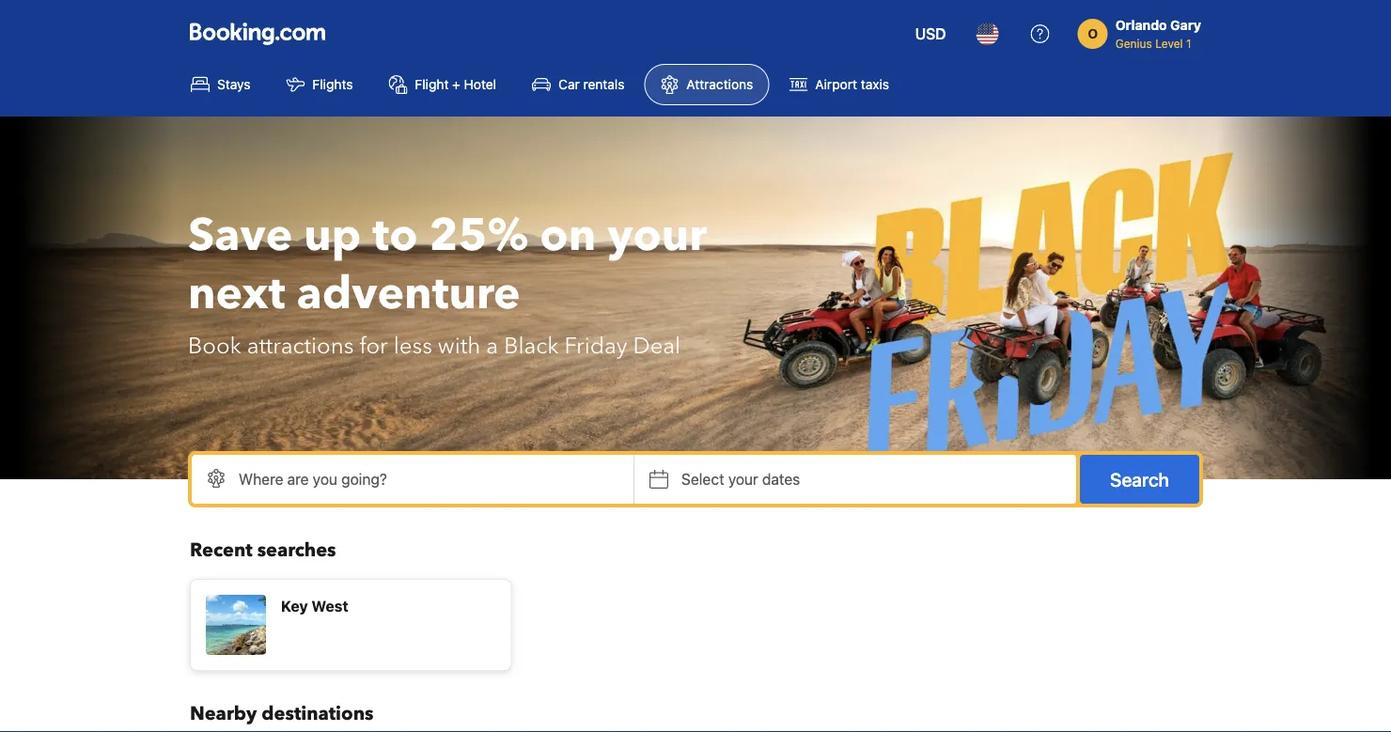 Task type: vqa. For each thing, say whether or not it's contained in the screenshot.
right adults,
no



Task type: locate. For each thing, give the bounding box(es) containing it.
adventure
[[297, 263, 521, 325]]

genius
[[1116, 37, 1152, 50]]

your
[[607, 205, 707, 266], [728, 470, 758, 488]]

0 vertical spatial your
[[607, 205, 707, 266]]

gary
[[1170, 17, 1201, 33]]

nearby destinations
[[190, 701, 374, 727]]

usd button
[[904, 11, 958, 56]]

recent searches
[[190, 538, 336, 564]]

attractions
[[687, 77, 753, 92]]

your left the dates
[[728, 470, 758, 488]]

airport taxis link
[[773, 64, 905, 105]]

search button
[[1080, 455, 1199, 504]]

your inside save up to 25% on your next adventure book attractions for less with a black friday deal
[[607, 205, 707, 266]]

Where are you going? search field
[[192, 455, 634, 504]]

car rentals link
[[516, 64, 641, 105]]

less
[[394, 330, 432, 361]]

save up to 25% on your next adventure book attractions for less with a black friday deal
[[188, 205, 707, 361]]

for
[[359, 330, 388, 361]]

orlando gary genius level 1
[[1116, 17, 1201, 50]]

+
[[452, 77, 460, 92]]

west
[[312, 597, 348, 615]]

flight + hotel
[[415, 77, 496, 92]]

airport
[[815, 77, 857, 92]]

1 vertical spatial your
[[728, 470, 758, 488]]

deal
[[633, 330, 681, 361]]

destinations
[[262, 701, 374, 727]]

key west
[[281, 597, 348, 615]]

your right 'on'
[[607, 205, 707, 266]]

0 horizontal spatial your
[[607, 205, 707, 266]]

orlando
[[1116, 17, 1167, 33]]

car
[[558, 77, 580, 92]]

flights
[[312, 77, 353, 92]]

a
[[486, 330, 498, 361]]

taxis
[[861, 77, 889, 92]]

recent
[[190, 538, 253, 564]]

to
[[373, 205, 418, 266]]

25%
[[429, 205, 529, 266]]

key
[[281, 597, 308, 615]]

dates
[[762, 470, 800, 488]]

on
[[540, 205, 596, 266]]

your account menu orlando gary genius level 1 element
[[1078, 8, 1209, 52]]

car rentals
[[558, 77, 625, 92]]

flight + hotel link
[[373, 64, 512, 105]]

with
[[438, 330, 481, 361]]



Task type: describe. For each thing, give the bounding box(es) containing it.
level
[[1155, 37, 1183, 50]]

airport taxis
[[815, 77, 889, 92]]

attractions link
[[644, 64, 769, 105]]

search
[[1110, 468, 1169, 490]]

flights link
[[270, 64, 369, 105]]

rentals
[[583, 77, 625, 92]]

next
[[188, 263, 285, 325]]

usd
[[915, 25, 946, 43]]

key west link
[[190, 579, 512, 671]]

friday
[[565, 330, 627, 361]]

save
[[188, 205, 293, 266]]

searches
[[257, 538, 336, 564]]

stays
[[217, 77, 250, 92]]

up
[[304, 205, 361, 266]]

stays link
[[175, 64, 266, 105]]

hotel
[[464, 77, 496, 92]]

nearby
[[190, 701, 257, 727]]

1
[[1186, 37, 1191, 50]]

black
[[504, 330, 559, 361]]

o
[[1088, 26, 1098, 41]]

select
[[682, 470, 724, 488]]

booking.com image
[[190, 23, 325, 45]]

book
[[188, 330, 241, 361]]

attractions
[[247, 330, 354, 361]]

flight
[[415, 77, 449, 92]]

1 horizontal spatial your
[[728, 470, 758, 488]]

select your dates
[[682, 470, 800, 488]]



